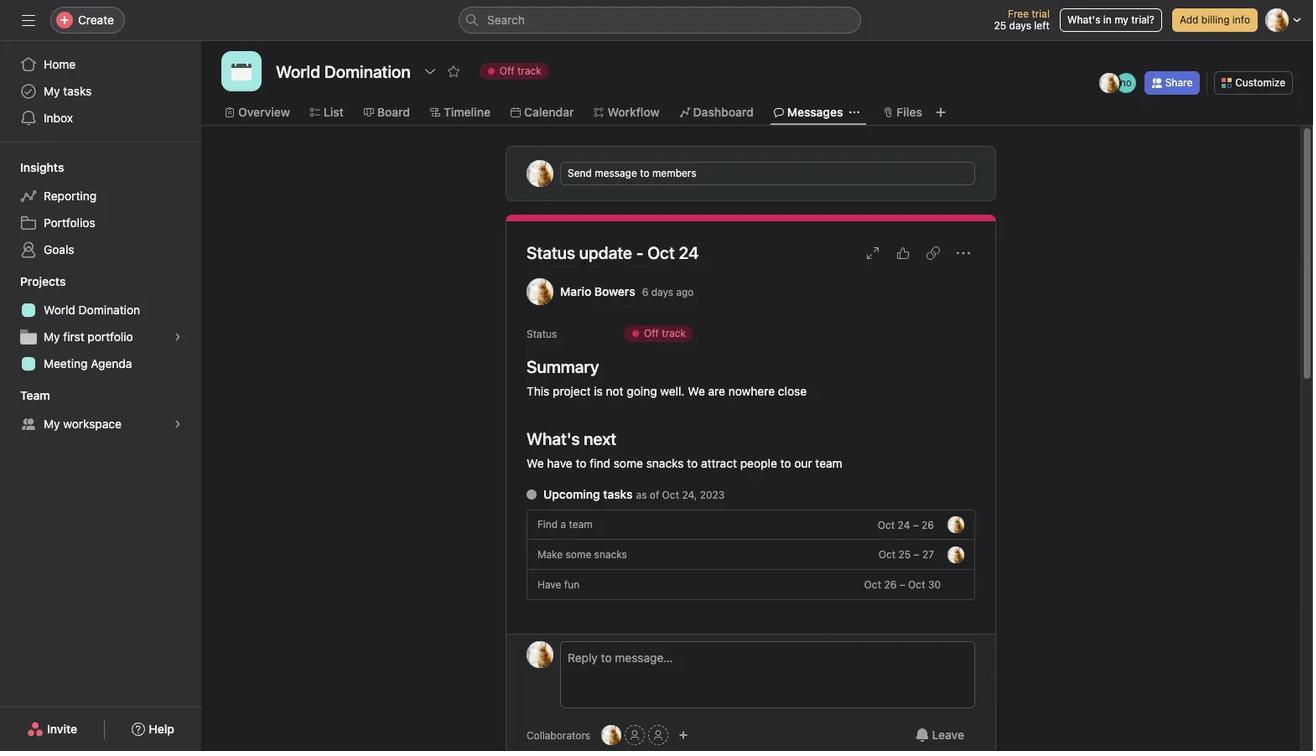 Task type: vqa. For each thing, say whether or not it's contained in the screenshot.
top The Drisco'S
no



Task type: locate. For each thing, give the bounding box(es) containing it.
days inside free trial 25 days left
[[1009, 19, 1032, 32]]

days left left
[[1009, 19, 1032, 32]]

off track up calendar link at top
[[500, 65, 542, 77]]

what's next we have to find some snacks to attract people to our team
[[527, 429, 843, 471]]

we left have
[[527, 456, 544, 471]]

invite button
[[16, 715, 88, 745]]

oct
[[648, 243, 675, 263], [662, 489, 679, 501], [878, 519, 895, 531], [879, 549, 896, 561], [864, 579, 882, 591], [908, 579, 926, 591]]

1 vertical spatial off
[[644, 327, 659, 340]]

days for trial
[[1009, 19, 1032, 32]]

1 vertical spatial 24
[[898, 519, 910, 531]]

find
[[590, 456, 611, 471]]

0 vertical spatial team
[[816, 456, 843, 471]]

1 horizontal spatial some
[[614, 456, 643, 471]]

0 vertical spatial some
[[614, 456, 643, 471]]

days right 6
[[651, 286, 674, 298]]

0 vertical spatial off track
[[500, 65, 542, 77]]

oct right -
[[648, 243, 675, 263]]

1 horizontal spatial off
[[644, 327, 659, 340]]

oct left 30 at bottom right
[[908, 579, 926, 591]]

upcoming tasks
[[543, 487, 633, 502]]

1 vertical spatial –
[[914, 549, 920, 561]]

have
[[538, 578, 561, 591]]

0 horizontal spatial some
[[566, 548, 591, 561]]

2 my from the top
[[44, 330, 60, 344]]

0 horizontal spatial snacks
[[594, 548, 627, 561]]

domination
[[79, 303, 140, 317]]

– left 27
[[914, 549, 920, 561]]

list link
[[310, 103, 344, 122]]

some
[[614, 456, 643, 471], [566, 548, 591, 561]]

– up oct 25 – 27
[[913, 519, 919, 531]]

1 status from the top
[[527, 243, 575, 263]]

my first portfolio
[[44, 330, 133, 344]]

24 up ago
[[679, 243, 699, 263]]

mb button down have
[[527, 642, 554, 668]]

inbox link
[[10, 105, 191, 132]]

reporting
[[44, 189, 97, 203]]

mb left mario
[[532, 285, 548, 298]]

collaborators
[[527, 729, 591, 742]]

– for 26
[[913, 519, 919, 531]]

24
[[679, 243, 699, 263], [898, 519, 910, 531]]

off track button
[[472, 60, 556, 83]]

we inside what's next we have to find some snacks to attract people to our team
[[527, 456, 544, 471]]

25 left free
[[994, 19, 1007, 32]]

0 horizontal spatial off track
[[500, 65, 542, 77]]

mb left no
[[1102, 76, 1117, 89]]

oct down oct 25 – 27
[[864, 579, 882, 591]]

1 horizontal spatial 24
[[898, 519, 910, 531]]

my inside "link"
[[44, 330, 60, 344]]

we left are
[[688, 384, 705, 398]]

some right find
[[614, 456, 643, 471]]

1 vertical spatial mb button
[[601, 725, 622, 746]]

create
[[78, 13, 114, 27]]

mb button right collaborators in the bottom left of the page
[[601, 725, 622, 746]]

0 vertical spatial track
[[517, 65, 542, 77]]

2 vertical spatial my
[[44, 417, 60, 431]]

upcoming tasks as of oct 24, 2023
[[543, 487, 725, 502]]

of
[[650, 489, 659, 501]]

1 vertical spatial days
[[651, 286, 674, 298]]

0 horizontal spatial 25
[[899, 549, 911, 561]]

well.
[[660, 384, 685, 398]]

0 horizontal spatial off
[[500, 65, 515, 77]]

status up the summary
[[527, 328, 557, 341]]

going
[[627, 384, 657, 398]]

1 horizontal spatial track
[[662, 327, 686, 340]]

insights element
[[0, 153, 201, 267]]

0 vertical spatial status
[[527, 243, 575, 263]]

0 horizontal spatial days
[[651, 286, 674, 298]]

we inside summary this project is not going well. we are nowhere close
[[688, 384, 705, 398]]

timeline
[[444, 105, 491, 119]]

25 left 27
[[899, 549, 911, 561]]

bowers
[[595, 284, 635, 299]]

– down oct 25 – 27
[[900, 579, 906, 591]]

1 horizontal spatial 25
[[994, 19, 1007, 32]]

agenda
[[91, 356, 132, 371]]

teams element
[[0, 381, 201, 441]]

workflow link
[[594, 103, 660, 122]]

1 horizontal spatial 26
[[922, 519, 934, 531]]

people
[[740, 456, 777, 471]]

global element
[[0, 41, 201, 142]]

my tasks
[[44, 84, 92, 98]]

oct up oct 25 – 27
[[878, 519, 895, 531]]

dashboard
[[693, 105, 754, 119]]

summary
[[527, 357, 599, 377]]

projects button
[[0, 273, 66, 290]]

home link
[[10, 51, 191, 78]]

files
[[897, 105, 923, 119]]

portfolio
[[88, 330, 133, 344]]

0 vertical spatial off
[[500, 65, 515, 77]]

first
[[63, 330, 84, 344]]

1 vertical spatial snacks
[[594, 548, 627, 561]]

1 vertical spatial 25
[[899, 549, 911, 561]]

to inside send message to members button
[[640, 167, 650, 179]]

free
[[1008, 8, 1029, 20]]

are
[[708, 384, 725, 398]]

2 status from the top
[[527, 328, 557, 341]]

1 vertical spatial we
[[527, 456, 544, 471]]

help button
[[121, 715, 185, 745]]

to
[[640, 167, 650, 179], [576, 456, 587, 471], [687, 456, 698, 471], [780, 456, 791, 471]]

calendar image
[[231, 61, 252, 81]]

team right a
[[569, 518, 593, 531]]

leave
[[932, 728, 965, 742]]

off down 6
[[644, 327, 659, 340]]

what's in my trial?
[[1068, 13, 1155, 26]]

free trial 25 days left
[[994, 8, 1050, 32]]

add tab image
[[934, 106, 948, 119]]

help
[[149, 722, 174, 736]]

status update - oct 24
[[527, 243, 699, 263]]

my inside teams element
[[44, 417, 60, 431]]

some right make in the left bottom of the page
[[566, 548, 591, 561]]

0 vertical spatial 24
[[679, 243, 699, 263]]

0 vertical spatial 25
[[994, 19, 1007, 32]]

0 vertical spatial snacks
[[646, 456, 684, 471]]

2 vertical spatial –
[[900, 579, 906, 591]]

1 horizontal spatial we
[[688, 384, 705, 398]]

0 vertical spatial mb button
[[527, 642, 554, 668]]

world domination
[[44, 303, 140, 317]]

0 vertical spatial days
[[1009, 19, 1032, 32]]

0 horizontal spatial we
[[527, 456, 544, 471]]

oct 26 – oct 30
[[864, 579, 941, 591]]

timeline link
[[430, 103, 491, 122]]

track inside off track "popup button"
[[517, 65, 542, 77]]

we
[[688, 384, 705, 398], [527, 456, 544, 471]]

send message to members button
[[560, 162, 975, 185]]

3 my from the top
[[44, 417, 60, 431]]

to left attract
[[687, 456, 698, 471]]

26 up 27
[[922, 519, 934, 531]]

24,
[[682, 489, 697, 501]]

26 down oct 25 – 27
[[884, 579, 897, 591]]

my left tasks
[[44, 84, 60, 98]]

share
[[1166, 76, 1193, 89]]

my
[[1115, 13, 1129, 26]]

a
[[561, 518, 566, 531]]

off down search on the left top of page
[[500, 65, 515, 77]]

oct right of
[[662, 489, 679, 501]]

1 horizontal spatial days
[[1009, 19, 1032, 32]]

attract
[[701, 456, 737, 471]]

0 horizontal spatial track
[[517, 65, 542, 77]]

summary this project is not going well. we are nowhere close
[[527, 357, 807, 398]]

1 horizontal spatial snacks
[[646, 456, 684, 471]]

to left our
[[780, 456, 791, 471]]

0 horizontal spatial 24
[[679, 243, 699, 263]]

billing
[[1202, 13, 1230, 26]]

24 up oct 25 – 27
[[898, 519, 910, 531]]

snacks
[[646, 456, 684, 471], [594, 548, 627, 561]]

days inside mario bowers 6 days ago
[[651, 286, 674, 298]]

1 vertical spatial my
[[44, 330, 60, 344]]

my left first
[[44, 330, 60, 344]]

make some snacks
[[538, 548, 627, 561]]

copy link image
[[927, 247, 940, 260]]

my down team
[[44, 417, 60, 431]]

0 vertical spatial my
[[44, 84, 60, 98]]

None text field
[[272, 56, 415, 86]]

mb right collaborators in the bottom left of the page
[[604, 729, 619, 741]]

6
[[642, 286, 649, 298]]

add
[[1180, 13, 1199, 26]]

status up mario
[[527, 243, 575, 263]]

workflow
[[608, 105, 660, 119]]

oct 25 – 27
[[879, 549, 934, 561]]

message
[[595, 167, 637, 179]]

track down ago
[[662, 327, 686, 340]]

team
[[20, 388, 50, 403]]

info
[[1233, 13, 1251, 26]]

track up calendar link at top
[[517, 65, 542, 77]]

off track up summary this project is not going well. we are nowhere close
[[644, 327, 686, 340]]

1 my from the top
[[44, 84, 60, 98]]

team right our
[[816, 456, 843, 471]]

what's in my trial? button
[[1060, 8, 1162, 32]]

1 vertical spatial team
[[569, 518, 593, 531]]

-
[[636, 243, 644, 263]]

1 vertical spatial 26
[[884, 579, 897, 591]]

1 vertical spatial status
[[527, 328, 557, 341]]

0 likes. click to like this task image
[[897, 247, 910, 260]]

1 horizontal spatial off track
[[644, 327, 686, 340]]

calendar
[[524, 105, 574, 119]]

status update - oct 24 link
[[527, 243, 699, 263]]

0 vertical spatial –
[[913, 519, 919, 531]]

1 horizontal spatial team
[[816, 456, 843, 471]]

my inside global element
[[44, 84, 60, 98]]

to right message
[[640, 167, 650, 179]]

mb button
[[527, 642, 554, 668], [601, 725, 622, 746]]

25
[[994, 19, 1007, 32], [899, 549, 911, 561]]

my
[[44, 84, 60, 98], [44, 330, 60, 344], [44, 417, 60, 431]]

0 vertical spatial we
[[688, 384, 705, 398]]



Task type: describe. For each thing, give the bounding box(es) containing it.
have fun
[[538, 578, 580, 591]]

status for status
[[527, 328, 557, 341]]

mario bowers link
[[560, 284, 635, 299]]

have
[[547, 456, 573, 471]]

find
[[538, 518, 558, 531]]

30
[[928, 579, 941, 591]]

messages
[[787, 105, 843, 119]]

inbox
[[44, 111, 73, 125]]

full screen image
[[866, 247, 880, 260]]

what's
[[1068, 13, 1101, 26]]

meeting
[[44, 356, 88, 371]]

mb down have
[[532, 648, 548, 661]]

– for 27
[[914, 549, 920, 561]]

update
[[579, 243, 632, 263]]

send
[[568, 167, 592, 179]]

mb left send at left
[[532, 167, 548, 179]]

team inside what's next we have to find some snacks to attract people to our team
[[816, 456, 843, 471]]

more actions image
[[957, 247, 970, 260]]

overview link
[[225, 103, 290, 122]]

see details, my workspace image
[[173, 419, 183, 429]]

our
[[795, 456, 812, 471]]

my for my first portfolio
[[44, 330, 60, 344]]

1 horizontal spatial mb button
[[601, 725, 622, 746]]

my first portfolio link
[[10, 324, 191, 351]]

ago
[[676, 286, 694, 298]]

nowhere
[[729, 384, 775, 398]]

0 horizontal spatial team
[[569, 518, 593, 531]]

1 vertical spatial track
[[662, 327, 686, 340]]

no
[[1120, 76, 1132, 89]]

team button
[[0, 387, 50, 404]]

add to starred image
[[447, 65, 460, 78]]

hide sidebar image
[[22, 13, 35, 27]]

make
[[538, 548, 563, 561]]

this
[[527, 384, 550, 398]]

calendar link
[[511, 103, 574, 122]]

my workspace link
[[10, 411, 191, 438]]

snacks inside what's next we have to find some snacks to attract people to our team
[[646, 456, 684, 471]]

goals link
[[10, 237, 191, 263]]

files link
[[883, 103, 923, 122]]

insights
[[20, 160, 64, 174]]

find a team
[[538, 518, 593, 531]]

fun
[[564, 578, 580, 591]]

trial
[[1032, 8, 1050, 20]]

overview
[[238, 105, 290, 119]]

board
[[377, 105, 410, 119]]

projects
[[20, 274, 66, 289]]

in
[[1104, 13, 1112, 26]]

0 horizontal spatial mb button
[[527, 642, 554, 668]]

– for oct
[[900, 579, 906, 591]]

oct inside the "upcoming tasks as of oct 24, 2023"
[[662, 489, 679, 501]]

to left find
[[576, 456, 587, 471]]

search list box
[[459, 7, 861, 34]]

messages link
[[774, 103, 843, 122]]

oct 24 – 26
[[878, 519, 934, 531]]

2023
[[700, 489, 725, 501]]

off inside "popup button"
[[500, 65, 515, 77]]

customize
[[1236, 76, 1286, 89]]

portfolios
[[44, 216, 95, 230]]

not
[[606, 384, 624, 398]]

meeting agenda link
[[10, 351, 191, 377]]

1 vertical spatial some
[[566, 548, 591, 561]]

mb right 27
[[948, 548, 964, 561]]

add billing info
[[1180, 13, 1251, 26]]

list
[[324, 105, 344, 119]]

see details, my first portfolio image
[[173, 332, 183, 342]]

status for status update - oct 24
[[527, 243, 575, 263]]

customize button
[[1215, 71, 1293, 95]]

dashboard link
[[680, 103, 754, 122]]

members
[[652, 167, 697, 179]]

tasks
[[63, 84, 92, 98]]

what's next
[[527, 429, 617, 449]]

tab actions image
[[850, 107, 860, 117]]

my for my workspace
[[44, 417, 60, 431]]

add or remove collaborators image
[[679, 731, 689, 741]]

trial?
[[1132, 13, 1155, 26]]

send message to members
[[568, 167, 697, 179]]

portfolios link
[[10, 210, 191, 237]]

0 horizontal spatial 26
[[884, 579, 897, 591]]

meeting agenda
[[44, 356, 132, 371]]

project
[[553, 384, 591, 398]]

some inside what's next we have to find some snacks to attract people to our team
[[614, 456, 643, 471]]

search
[[487, 13, 525, 27]]

mb right the oct 24 – 26
[[948, 518, 964, 531]]

days for bowers
[[651, 286, 674, 298]]

as
[[636, 489, 647, 501]]

workspace
[[63, 417, 122, 431]]

invite
[[47, 722, 77, 736]]

show options image
[[423, 65, 437, 78]]

search button
[[459, 7, 861, 34]]

mario
[[560, 284, 592, 299]]

25 inside free trial 25 days left
[[994, 19, 1007, 32]]

my for my tasks
[[44, 84, 60, 98]]

close
[[778, 384, 807, 398]]

world
[[44, 303, 75, 317]]

projects element
[[0, 267, 201, 381]]

share button
[[1145, 71, 1200, 95]]

1 vertical spatial off track
[[644, 327, 686, 340]]

my tasks link
[[10, 78, 191, 105]]

0 vertical spatial 26
[[922, 519, 934, 531]]

off track inside "popup button"
[[500, 65, 542, 77]]

oct up oct 26 – oct 30
[[879, 549, 896, 561]]

is
[[594, 384, 603, 398]]



